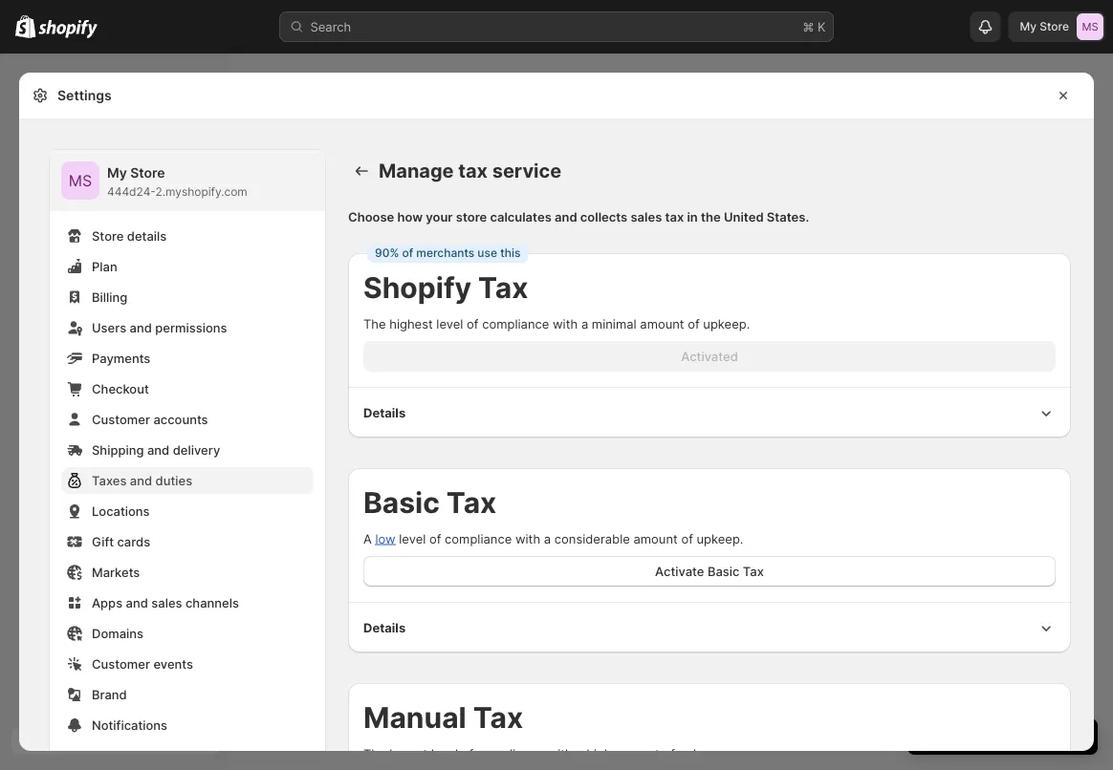 Task type: vqa. For each thing, say whether or not it's contained in the screenshot.
Search countries text box
no



Task type: describe. For each thing, give the bounding box(es) containing it.
store details
[[92, 229, 167, 243]]

my store 444d24-2.myshopify.com
[[107, 165, 247, 199]]

⌘ k
[[803, 19, 826, 34]]

manual tax
[[363, 701, 523, 735]]

states.
[[767, 209, 809, 224]]

events
[[153, 657, 193, 672]]

details button for shopify tax
[[348, 388, 1071, 438]]

customer accounts link
[[61, 406, 314, 433]]

lowest
[[389, 747, 428, 762]]

locations link
[[61, 498, 314, 525]]

my store image
[[1077, 13, 1104, 40]]

collects
[[580, 209, 628, 224]]

shipping and delivery
[[92, 443, 220, 458]]

plan link
[[61, 253, 314, 280]]

my for my store
[[1020, 20, 1037, 33]]

high
[[587, 747, 612, 762]]

customer events
[[92, 657, 193, 672]]

k
[[818, 19, 826, 34]]

in
[[687, 209, 698, 224]]

checkout link
[[61, 376, 314, 403]]

of right high on the right bottom
[[663, 747, 675, 762]]

compliance for manual
[[477, 747, 544, 762]]

united
[[724, 209, 764, 224]]

1 horizontal spatial shopify image
[[38, 20, 98, 39]]

shopify tax
[[363, 271, 528, 305]]

2.myshopify.com
[[155, 185, 247, 199]]

settings
[[57, 88, 112, 104]]

ms button
[[61, 162, 99, 200]]

amount for manual tax
[[615, 747, 660, 762]]

my for my store 444d24-2.myshopify.com
[[107, 165, 127, 181]]

delivery
[[173, 443, 220, 458]]

payments link
[[61, 345, 314, 372]]

apps and sales channels
[[92, 596, 239, 611]]

shipping
[[92, 443, 144, 458]]

search
[[310, 19, 351, 34]]

settings dialog
[[19, 73, 1094, 771]]

the for shopify
[[363, 317, 386, 331]]

low
[[375, 532, 396, 547]]

upkeep. for shopify tax
[[703, 317, 750, 331]]

sales inside shop settings menu element
[[151, 596, 182, 611]]

customer for customer accounts
[[92, 412, 150, 427]]

compliance for shopify
[[482, 317, 549, 331]]

apps
[[92, 596, 123, 611]]

with for manual tax
[[548, 747, 573, 762]]

domains link
[[61, 621, 314, 647]]

and for duties
[[130, 473, 152, 488]]

custom data
[[92, 749, 168, 764]]

markets
[[92, 565, 140, 580]]

details for shopify
[[363, 405, 406, 420]]

1 vertical spatial with
[[515, 532, 540, 547]]

apps and sales channels link
[[61, 590, 314, 617]]

domains
[[92, 626, 144, 641]]

0 horizontal spatial shopify image
[[15, 15, 36, 38]]

checkout
[[92, 382, 149, 396]]

shipping and delivery link
[[61, 437, 314, 464]]

brand link
[[61, 682, 314, 709]]

0 horizontal spatial store
[[92, 229, 124, 243]]

gift
[[92, 535, 114, 549]]

choose
[[348, 209, 394, 224]]

customer accounts
[[92, 412, 208, 427]]

manual
[[363, 701, 466, 735]]

highest
[[389, 317, 433, 331]]

1 vertical spatial compliance
[[445, 532, 512, 547]]

activate basic tax button
[[363, 557, 1056, 587]]

users and permissions
[[92, 320, 227, 335]]

1 vertical spatial level
[[399, 532, 426, 547]]

permissions
[[155, 320, 227, 335]]

users and permissions link
[[61, 315, 314, 341]]

markets link
[[61, 559, 314, 586]]

customer for customer events
[[92, 657, 150, 672]]

and for permissions
[[130, 320, 152, 335]]

accounts
[[153, 412, 208, 427]]

a
[[363, 532, 372, 547]]

your
[[426, 209, 453, 224]]

locations
[[92, 504, 150, 519]]

users
[[92, 320, 126, 335]]

90%
[[375, 246, 399, 260]]

level for manual
[[431, 747, 458, 762]]

a for manual tax
[[576, 747, 583, 762]]

⌘
[[803, 19, 814, 34]]

store for my store
[[1040, 20, 1069, 33]]

plan
[[92, 259, 117, 274]]

data
[[141, 749, 168, 764]]

details button for basic tax
[[348, 603, 1071, 653]]

taxes and duties link
[[61, 468, 314, 494]]

the
[[701, 209, 721, 224]]

amount for shopify tax
[[640, 317, 684, 331]]

tax for basic tax
[[446, 486, 497, 520]]

details for basic
[[363, 621, 406, 635]]

90% of merchants use this
[[375, 246, 521, 260]]

activate basic tax
[[655, 564, 764, 579]]

notifications link
[[61, 712, 314, 739]]

0 vertical spatial sales
[[631, 209, 662, 224]]

manage tax service
[[379, 159, 562, 183]]

of right minimal
[[688, 317, 700, 331]]

activate
[[655, 564, 704, 579]]

of down basic tax
[[429, 532, 441, 547]]

details
[[127, 229, 167, 243]]



Task type: locate. For each thing, give the bounding box(es) containing it.
customer down domains on the bottom of page
[[92, 657, 150, 672]]

and for delivery
[[147, 443, 170, 458]]

tax
[[458, 159, 488, 183], [665, 209, 684, 224]]

level for shopify
[[436, 317, 463, 331]]

1 vertical spatial sales
[[151, 596, 182, 611]]

0 horizontal spatial basic
[[363, 486, 440, 520]]

the lowest level of compliance with a high amount of upkeep.
[[363, 747, 725, 762]]

customer down 'checkout'
[[92, 412, 150, 427]]

tax inside button
[[743, 564, 764, 579]]

tax down this
[[478, 271, 528, 305]]

the
[[363, 317, 386, 331], [363, 747, 386, 762]]

choose how your store calculates and collects sales tax in the united states.
[[348, 209, 809, 224]]

taxes and duties
[[92, 473, 192, 488]]

channels
[[185, 596, 239, 611]]

notifications
[[92, 718, 167, 733]]

2 vertical spatial level
[[431, 747, 458, 762]]

basic right activate
[[708, 564, 740, 579]]

taxes
[[92, 473, 127, 488]]

0 vertical spatial tax
[[458, 159, 488, 183]]

amount right high on the right bottom
[[615, 747, 660, 762]]

of down shopify tax on the top left of the page
[[467, 317, 479, 331]]

0 vertical spatial customer
[[92, 412, 150, 427]]

2 vertical spatial amount
[[615, 747, 660, 762]]

1 customer from the top
[[92, 412, 150, 427]]

a left high on the right bottom
[[576, 747, 583, 762]]

manage
[[379, 159, 454, 183]]

2 vertical spatial compliance
[[477, 747, 544, 762]]

with left minimal
[[553, 317, 578, 331]]

1 vertical spatial details button
[[348, 603, 1071, 653]]

considerable
[[554, 532, 630, 547]]

1 horizontal spatial tax
[[665, 209, 684, 224]]

upkeep.
[[703, 317, 750, 331], [697, 532, 743, 547], [679, 747, 725, 762]]

and for sales
[[126, 596, 148, 611]]

low link
[[375, 532, 396, 547]]

with left considerable
[[515, 532, 540, 547]]

details down low
[[363, 621, 406, 635]]

1 vertical spatial the
[[363, 747, 386, 762]]

a low level of compliance with a considerable amount of upkeep.
[[363, 532, 743, 547]]

tax up the lowest level of compliance with a high amount of upkeep.
[[473, 701, 523, 735]]

gift cards
[[92, 535, 150, 549]]

minimal
[[592, 317, 637, 331]]

1 vertical spatial amount
[[634, 532, 678, 547]]

444d24-
[[107, 185, 155, 199]]

use
[[478, 246, 497, 260]]

1 vertical spatial store
[[130, 165, 165, 181]]

upkeep. for manual tax
[[679, 747, 725, 762]]

store for my store 444d24-2.myshopify.com
[[130, 165, 165, 181]]

my store image
[[61, 162, 99, 200]]

my up 444d24-
[[107, 165, 127, 181]]

1 vertical spatial customer
[[92, 657, 150, 672]]

0 vertical spatial details
[[363, 405, 406, 420]]

and right apps
[[126, 596, 148, 611]]

2 customer from the top
[[92, 657, 150, 672]]

sales
[[631, 209, 662, 224], [151, 596, 182, 611]]

shopify image
[[15, 15, 36, 38], [38, 20, 98, 39]]

0 horizontal spatial my
[[107, 165, 127, 181]]

gift cards link
[[61, 529, 314, 556]]

custom
[[92, 749, 138, 764]]

1 vertical spatial a
[[544, 532, 551, 547]]

customer events link
[[61, 651, 314, 678]]

0 vertical spatial the
[[363, 317, 386, 331]]

1 vertical spatial my
[[107, 165, 127, 181]]

and right taxes
[[130, 473, 152, 488]]

tax up a low level of compliance with a considerable amount of upkeep.
[[446, 486, 497, 520]]

1 vertical spatial basic
[[708, 564, 740, 579]]

service
[[492, 159, 562, 183]]

tax up store
[[458, 159, 488, 183]]

2 vertical spatial store
[[92, 229, 124, 243]]

1 details from the top
[[363, 405, 406, 420]]

duties
[[155, 473, 192, 488]]

2 the from the top
[[363, 747, 386, 762]]

1 vertical spatial details
[[363, 621, 406, 635]]

how
[[397, 209, 423, 224]]

1 horizontal spatial my
[[1020, 20, 1037, 33]]

basic inside button
[[708, 564, 740, 579]]

0 vertical spatial details button
[[348, 388, 1071, 438]]

store up the 'plan'
[[92, 229, 124, 243]]

details
[[363, 405, 406, 420], [363, 621, 406, 635]]

2 details from the top
[[363, 621, 406, 635]]

0 vertical spatial amount
[[640, 317, 684, 331]]

1 horizontal spatial store
[[130, 165, 165, 181]]

tax left in
[[665, 209, 684, 224]]

and left collects
[[555, 209, 577, 224]]

sales down markets link
[[151, 596, 182, 611]]

my store
[[1020, 20, 1069, 33]]

store inside the my store 444d24-2.myshopify.com
[[130, 165, 165, 181]]

0 vertical spatial basic
[[363, 486, 440, 520]]

billing
[[92, 290, 127, 305]]

2 vertical spatial with
[[548, 747, 573, 762]]

1 vertical spatial tax
[[665, 209, 684, 224]]

2 vertical spatial a
[[576, 747, 583, 762]]

0 vertical spatial my
[[1020, 20, 1037, 33]]

of right 90%
[[402, 246, 413, 260]]

payments
[[92, 351, 150, 366]]

0 vertical spatial upkeep.
[[703, 317, 750, 331]]

my left my store icon
[[1020, 20, 1037, 33]]

shopify
[[363, 271, 472, 305]]

the for manual
[[363, 747, 386, 762]]

with left high on the right bottom
[[548, 747, 573, 762]]

store left my store icon
[[1040, 20, 1069, 33]]

details button
[[348, 388, 1071, 438], [348, 603, 1071, 653]]

of
[[402, 246, 413, 260], [467, 317, 479, 331], [688, 317, 700, 331], [429, 532, 441, 547], [681, 532, 693, 547], [462, 747, 473, 762], [663, 747, 675, 762]]

1 details button from the top
[[348, 388, 1071, 438]]

the highest level of compliance with a minimal amount of upkeep.
[[363, 317, 750, 331]]

a left considerable
[[544, 532, 551, 547]]

2 horizontal spatial store
[[1040, 20, 1069, 33]]

1 the from the top
[[363, 317, 386, 331]]

1 vertical spatial upkeep.
[[697, 532, 743, 547]]

billing link
[[61, 284, 314, 311]]

brand
[[92, 688, 127, 702]]

and
[[555, 209, 577, 224], [130, 320, 152, 335], [147, 443, 170, 458], [130, 473, 152, 488], [126, 596, 148, 611]]

and down customer accounts
[[147, 443, 170, 458]]

my inside the my store 444d24-2.myshopify.com
[[107, 165, 127, 181]]

sales right collects
[[631, 209, 662, 224]]

store up 444d24-
[[130, 165, 165, 181]]

customer
[[92, 412, 150, 427], [92, 657, 150, 672]]

details down the highest
[[363, 405, 406, 420]]

of up activate
[[681, 532, 693, 547]]

0 vertical spatial a
[[581, 317, 588, 331]]

a left minimal
[[581, 317, 588, 331]]

with for shopify tax
[[553, 317, 578, 331]]

2 details button from the top
[[348, 603, 1071, 653]]

tax for shopify tax
[[478, 271, 528, 305]]

shop settings menu element
[[50, 150, 325, 771]]

merchants
[[416, 246, 475, 260]]

cards
[[117, 535, 150, 549]]

level
[[436, 317, 463, 331], [399, 532, 426, 547], [431, 747, 458, 762]]

amount right minimal
[[640, 317, 684, 331]]

0 vertical spatial with
[[553, 317, 578, 331]]

amount
[[640, 317, 684, 331], [634, 532, 678, 547], [615, 747, 660, 762]]

compliance down manual tax
[[477, 747, 544, 762]]

basic up low
[[363, 486, 440, 520]]

tax for manual tax
[[473, 701, 523, 735]]

0 vertical spatial compliance
[[482, 317, 549, 331]]

store
[[456, 209, 487, 224]]

level down shopify tax on the top left of the page
[[436, 317, 463, 331]]

level right low
[[399, 532, 426, 547]]

a for shopify tax
[[581, 317, 588, 331]]

tax right activate
[[743, 564, 764, 579]]

calculates
[[490, 209, 552, 224]]

of down manual tax
[[462, 747, 473, 762]]

this
[[500, 246, 521, 260]]

0 vertical spatial store
[[1040, 20, 1069, 33]]

compliance down basic tax
[[445, 532, 512, 547]]

0 horizontal spatial tax
[[458, 159, 488, 183]]

my
[[1020, 20, 1037, 33], [107, 165, 127, 181]]

the left the highest
[[363, 317, 386, 331]]

1 horizontal spatial basic
[[708, 564, 740, 579]]

basic tax
[[363, 486, 497, 520]]

level right lowest
[[431, 747, 458, 762]]

0 horizontal spatial sales
[[151, 596, 182, 611]]

1 horizontal spatial sales
[[631, 209, 662, 224]]

compliance down this
[[482, 317, 549, 331]]

and right "users"
[[130, 320, 152, 335]]

compliance
[[482, 317, 549, 331], [445, 532, 512, 547], [477, 747, 544, 762]]

amount up activate
[[634, 532, 678, 547]]

store details link
[[61, 223, 314, 250]]

0 vertical spatial level
[[436, 317, 463, 331]]

custom data link
[[61, 743, 314, 770]]

store
[[1040, 20, 1069, 33], [130, 165, 165, 181], [92, 229, 124, 243]]

the left lowest
[[363, 747, 386, 762]]

with
[[553, 317, 578, 331], [515, 532, 540, 547], [548, 747, 573, 762]]

2 vertical spatial upkeep.
[[679, 747, 725, 762]]

dialog
[[1102, 73, 1113, 752]]



